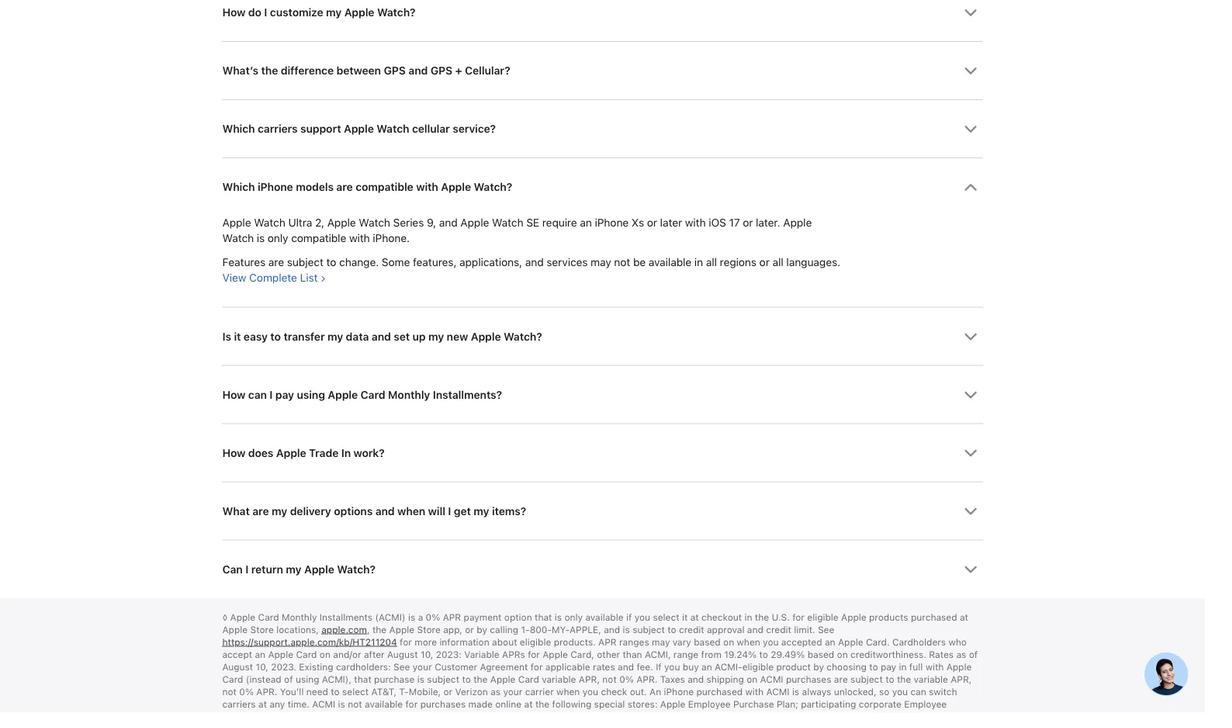 Task type: describe. For each thing, give the bounding box(es) containing it.
ultra
[[288, 216, 312, 229]]

chevrondown image inside can i return my apple watch? dropdown button
[[964, 564, 978, 577]]

is
[[257, 232, 265, 245]]

do
[[248, 6, 261, 19]]

watch? up what's the difference between gps and gps + cellular?
[[377, 6, 416, 19]]

0 horizontal spatial or
[[647, 216, 657, 229]]

how do i customize my apple watch?
[[222, 6, 416, 19]]

how for how do i customize my apple watch?
[[222, 6, 245, 19]]

data
[[346, 330, 369, 344]]

which for which iphone models are compatible with apple watch?
[[222, 181, 255, 194]]

in
[[341, 447, 351, 460]]

trade
[[309, 447, 339, 460]]

and inside features are subject to change. some features, applications, and services may not be available in all regions or all languages. view complete list
[[525, 256, 544, 269]]

work?
[[354, 447, 385, 460]]

9,
[[427, 216, 436, 229]]

is it easy to transfer my data and set up my new apple watch? button
[[222, 308, 983, 366]]

view complete list link
[[222, 271, 326, 285]]

which carriers support apple watch cellular service?
[[222, 123, 496, 136]]

later.
[[756, 216, 780, 229]]

cellular
[[412, 123, 450, 136]]

ios 17
[[709, 216, 740, 229]]

chevrondown image for service?
[[964, 123, 978, 136]]

apple inside dropdown button
[[304, 563, 334, 576]]

compatible inside dropdown button
[[356, 181, 413, 194]]

2 gps from the left
[[431, 64, 453, 78]]

using
[[297, 389, 325, 402]]

apple right new
[[471, 330, 501, 344]]

2,
[[315, 216, 324, 229]]

iphone xs
[[595, 216, 644, 229]]

transfer
[[284, 330, 325, 344]]

chevrondown image for watch?
[[964, 181, 978, 194]]

what
[[222, 505, 250, 518]]

card
[[361, 389, 385, 402]]

apple up the features
[[222, 216, 251, 229]]

are for delivery
[[252, 505, 269, 518]]

my right get
[[474, 505, 489, 518]]

not
[[614, 256, 630, 269]]

complete
[[249, 271, 297, 285]]

which carriers support apple watch cellular service? button
[[222, 100, 983, 158]]

apple inside dropdown button
[[441, 181, 471, 194]]

may
[[591, 256, 611, 269]]

and left set
[[372, 330, 391, 344]]

2 vertical spatial watch
[[222, 232, 254, 245]]

change.
[[339, 256, 379, 269]]

the
[[261, 64, 278, 78]]

chevrondown image inside how do i customize my apple watch? dropdown button
[[964, 7, 978, 20]]

will
[[428, 505, 445, 518]]

1 horizontal spatial or
[[743, 216, 753, 229]]

services
[[547, 256, 588, 269]]

languages.
[[786, 256, 841, 269]]

apple watch ultra 2, apple watch series 9, and apple watch se require an iphone xs or later with ios 17 or later.  apple watch is only compatible with iphone.
[[222, 216, 812, 245]]

chevrondown image for card
[[964, 389, 978, 402]]

service?
[[453, 123, 496, 136]]

which iphone models are compatible with apple watch? button
[[222, 159, 983, 216]]

my right the up
[[428, 330, 444, 344]]

what's the difference between gps and gps + cellular?
[[222, 64, 510, 78]]

monthly
[[388, 389, 430, 402]]

pay
[[275, 389, 294, 402]]

apple right support at the left top
[[344, 123, 374, 136]]

how can i pay using apple card monthly installments?
[[222, 389, 502, 402]]

to for subject
[[326, 256, 336, 269]]

is
[[222, 330, 231, 344]]

later
[[660, 216, 682, 229]]

or inside features are subject to change. some features, applications, and services may not be available in all regions or all languages. view complete list
[[760, 256, 770, 269]]

installments?
[[433, 389, 502, 402]]

an
[[580, 216, 592, 229]]

in
[[695, 256, 703, 269]]

apple.com link
[[321, 625, 367, 636]]

how does apple trade in work? button
[[222, 425, 983, 482]]

is it easy to transfer my data and set up my new apple watch?
[[222, 330, 542, 344]]

series
[[393, 216, 424, 229]]

how for how does apple trade in work?
[[222, 447, 245, 460]]

between
[[336, 64, 381, 78]]

does
[[248, 447, 273, 460]]

my right 'return'
[[286, 563, 301, 576]]

options
[[334, 505, 373, 518]]

apple watch
[[327, 216, 390, 229]]

carriers
[[258, 123, 298, 136]]

be
[[633, 256, 646, 269]]

up
[[413, 330, 426, 344]]

support
[[300, 123, 341, 136]]

https://support.apple.com/kb/ht211204
[[222, 637, 397, 648]]

difference
[[281, 64, 334, 78]]

2 horizontal spatial with
[[685, 216, 706, 229]]

watch inside dropdown button
[[377, 123, 409, 136]]

how does apple trade in work?
[[222, 447, 385, 460]]

iphone
[[258, 181, 293, 194]]

watch? inside dropdown button
[[474, 181, 512, 194]]

apple up between
[[344, 6, 374, 19]]

2 vertical spatial with
[[349, 232, 370, 245]]

cellular?
[[465, 64, 510, 78]]

i right "do" on the top left of page
[[264, 6, 267, 19]]

compatible inside the apple watch ultra 2, apple watch series 9, and apple watch se require an iphone xs or later with ios 17 or later.  apple watch is only compatible with iphone.
[[291, 232, 346, 245]]

features are subject to change. some features, applications, and services may not be available in all regions or all languages. view complete list
[[222, 256, 841, 285]]

1 vertical spatial watch
[[254, 216, 285, 229]]

https://support.apple.com/kb/ht211204 link
[[222, 637, 397, 648]]



Task type: locate. For each thing, give the bounding box(es) containing it.
require
[[542, 216, 577, 229]]

how can i pay using apple card monthly installments? button
[[222, 366, 983, 424]]

watch up only
[[254, 216, 285, 229]]

which left carriers on the top of the page
[[222, 123, 255, 136]]

1 vertical spatial with
[[685, 216, 706, 229]]

how left "do" on the top left of page
[[222, 6, 245, 19]]

which
[[222, 123, 255, 136], [222, 181, 255, 194]]

1 vertical spatial which
[[222, 181, 255, 194]]

new
[[447, 330, 468, 344]]

0 vertical spatial to
[[326, 256, 336, 269]]

and left services at the top left of page
[[525, 256, 544, 269]]

1 vertical spatial how
[[222, 389, 245, 402]]

what's
[[222, 64, 258, 78]]

3 how from the top
[[222, 447, 245, 460]]

my right customize
[[326, 6, 342, 19]]

1 horizontal spatial all
[[773, 256, 784, 269]]

how
[[222, 6, 245, 19], [222, 389, 245, 402], [222, 447, 245, 460]]

apple left card
[[328, 389, 358, 402]]

are right what
[[252, 505, 269, 518]]

or right the regions
[[760, 256, 770, 269]]

0 horizontal spatial all
[[706, 256, 717, 269]]

available
[[649, 256, 692, 269]]

set
[[394, 330, 410, 344]]

apple right 'return'
[[304, 563, 334, 576]]

watch?
[[377, 6, 416, 19], [474, 181, 512, 194], [504, 330, 542, 344], [337, 563, 375, 576]]

watch? up apple watch se
[[474, 181, 512, 194]]

0 horizontal spatial compatible
[[291, 232, 346, 245]]

list containing how do i customize my apple watch?
[[222, 0, 983, 599]]

return
[[251, 563, 283, 576]]

apple up apple watch se
[[441, 181, 471, 194]]

i left get
[[448, 505, 451, 518]]

0 vertical spatial how
[[222, 6, 245, 19]]

0 vertical spatial which
[[222, 123, 255, 136]]

are right models
[[336, 181, 353, 194]]

compatible up series
[[356, 181, 413, 194]]

1 horizontal spatial compatible
[[356, 181, 413, 194]]

1 chevrondown image from the top
[[964, 7, 978, 20]]

2 chevrondown image from the top
[[964, 65, 978, 78]]

2 horizontal spatial or
[[760, 256, 770, 269]]

chevrondown image inside "is it easy to transfer my data and set up my new apple watch?" dropdown button
[[964, 331, 978, 344]]

i right "can"
[[245, 563, 248, 576]]

compatible down 2,
[[291, 232, 346, 245]]

and inside the apple watch ultra 2, apple watch series 9, and apple watch se require an iphone xs or later with ios 17 or later.  apple watch is only compatible with iphone.
[[439, 216, 458, 229]]

gps left +
[[431, 64, 453, 78]]

2 chevrondown image from the top
[[964, 331, 978, 344]]

to right "easy"
[[270, 330, 281, 344]]

what are my delivery options and when will i get my items? button
[[222, 483, 983, 540]]

are inside dropdown button
[[336, 181, 353, 194]]

4 chevrondown image from the top
[[964, 447, 978, 460]]

what are my delivery options and when will i get my items?
[[222, 505, 526, 518]]

chevrondown image inside which iphone models are compatible with apple watch? dropdown button
[[964, 181, 978, 194]]

apple.com
[[321, 625, 367, 636]]

with right later on the right top
[[685, 216, 706, 229]]

only
[[268, 232, 288, 245]]

models
[[296, 181, 334, 194]]

to right "subject"
[[326, 256, 336, 269]]

apple
[[344, 6, 374, 19], [344, 123, 374, 136], [441, 181, 471, 194], [222, 216, 251, 229], [783, 216, 812, 229], [471, 330, 501, 344], [328, 389, 358, 402], [276, 447, 306, 460], [304, 563, 334, 576]]

2 vertical spatial are
[[252, 505, 269, 518]]

chevrondown image inside what's the difference between gps and gps + cellular? dropdown button
[[964, 65, 978, 78]]

chevrondown image inside the which carriers support apple watch cellular service? dropdown button
[[964, 123, 978, 136]]

1 chevrondown image from the top
[[964, 123, 978, 136]]

chevrondown image for +
[[964, 65, 978, 78]]

chevrondown image for will
[[964, 505, 978, 519]]

with inside which iphone models are compatible with apple watch? dropdown button
[[416, 181, 438, 194]]

1 horizontal spatial with
[[416, 181, 438, 194]]

chevrondown image inside what are my delivery options and when will i get my items? dropdown button
[[964, 505, 978, 519]]

items?
[[492, 505, 526, 518]]

and left +
[[408, 64, 428, 78]]

1 vertical spatial are
[[268, 256, 284, 269]]

1 all from the left
[[706, 256, 717, 269]]

1 how from the top
[[222, 6, 245, 19]]

are inside dropdown button
[[252, 505, 269, 518]]

applications,
[[460, 256, 522, 269]]

apple inside "dropdown button"
[[276, 447, 306, 460]]

watch? inside dropdown button
[[337, 563, 375, 576]]

0 horizontal spatial to
[[270, 330, 281, 344]]

chevrondown image inside how can i pay using apple card monthly installments? dropdown button
[[964, 389, 978, 402]]

some
[[382, 256, 410, 269]]

and left when
[[375, 505, 395, 518]]

it
[[234, 330, 241, 344]]

apple watch se
[[460, 216, 539, 229]]

to inside features are subject to change. some features, applications, and services may not be available in all regions or all languages. view complete list
[[326, 256, 336, 269]]

view
[[222, 271, 246, 285]]

can i return my apple watch?
[[222, 563, 375, 576]]

with down apple watch
[[349, 232, 370, 245]]

2 which from the top
[[222, 181, 255, 194]]

all left languages. in the right top of the page
[[773, 256, 784, 269]]

2 vertical spatial how
[[222, 447, 245, 460]]

to for easy
[[270, 330, 281, 344]]

are up "view complete list" link
[[268, 256, 284, 269]]

chevrondown image for data
[[964, 331, 978, 344]]

1 which from the top
[[222, 123, 255, 136]]

and inside dropdown button
[[375, 505, 395, 518]]

gps right between
[[384, 64, 406, 78]]

apple right 'later.' in the right of the page
[[783, 216, 812, 229]]

0 vertical spatial are
[[336, 181, 353, 194]]

are inside features are subject to change. some features, applications, and services may not be available in all regions or all languages. view complete list
[[268, 256, 284, 269]]

how do i customize my apple watch? button
[[222, 0, 983, 41]]

0 vertical spatial with
[[416, 181, 438, 194]]

watch
[[377, 123, 409, 136], [254, 216, 285, 229], [222, 232, 254, 245]]

main content
[[0, 0, 1205, 696]]

to inside dropdown button
[[270, 330, 281, 344]]

when
[[397, 505, 425, 518]]

1 horizontal spatial gps
[[431, 64, 453, 78]]

gps
[[384, 64, 406, 78], [431, 64, 453, 78]]

how left does at left bottom
[[222, 447, 245, 460]]

chevrondown image
[[964, 7, 978, 20], [964, 65, 978, 78], [964, 181, 978, 194], [964, 505, 978, 519], [964, 564, 978, 577]]

can
[[248, 389, 267, 402]]

which inside dropdown button
[[222, 123, 255, 136]]

which iphone models are compatible with apple watch?
[[222, 181, 512, 194]]

with
[[416, 181, 438, 194], [685, 216, 706, 229], [349, 232, 370, 245]]

0 vertical spatial watch
[[377, 123, 409, 136]]

get
[[454, 505, 471, 518]]

can
[[222, 563, 243, 576]]

i
[[264, 6, 267, 19], [270, 389, 273, 402], [448, 505, 451, 518], [245, 563, 248, 576]]

apple right does at left bottom
[[276, 447, 306, 460]]

2 all from the left
[[773, 256, 784, 269]]

◊
[[222, 612, 228, 623]]

subject
[[287, 256, 323, 269]]

5 chevrondown image from the top
[[964, 564, 978, 577]]

are for to
[[268, 256, 284, 269]]

to
[[326, 256, 336, 269], [270, 330, 281, 344]]

+
[[455, 64, 462, 78]]

0 horizontal spatial gps
[[384, 64, 406, 78]]

regions
[[720, 256, 757, 269]]

list item containing which iphone models are compatible with apple watch?
[[222, 158, 983, 307]]

what's the difference between gps and gps + cellular? button
[[222, 42, 983, 100]]

my left data
[[328, 330, 343, 344]]

easy
[[244, 330, 268, 344]]

how for how can i pay using apple card monthly installments?
[[222, 389, 245, 402]]

my left delivery
[[272, 505, 287, 518]]

list
[[222, 0, 983, 599]]

4 chevrondown image from the top
[[964, 505, 978, 519]]

features,
[[413, 256, 457, 269]]

how inside "dropdown button"
[[222, 447, 245, 460]]

1 horizontal spatial to
[[326, 256, 336, 269]]

delivery
[[290, 505, 331, 518]]

are
[[336, 181, 353, 194], [268, 256, 284, 269], [252, 505, 269, 518]]

or
[[647, 216, 657, 229], [743, 216, 753, 229], [760, 256, 770, 269]]

◊ apple.com https://support.apple.com/kb/ht211204
[[222, 612, 397, 648]]

can i return my apple watch? button
[[222, 541, 983, 599]]

with up 9,
[[416, 181, 438, 194]]

chevrondown image
[[964, 123, 978, 136], [964, 331, 978, 344], [964, 389, 978, 402], [964, 447, 978, 460]]

1 gps from the left
[[384, 64, 406, 78]]

how left the can
[[222, 389, 245, 402]]

0 vertical spatial compatible
[[356, 181, 413, 194]]

3 chevrondown image from the top
[[964, 181, 978, 194]]

which inside dropdown button
[[222, 181, 255, 194]]

main content containing how do i customize my apple watch?
[[0, 0, 1205, 696]]

watch? down options
[[337, 563, 375, 576]]

or left later on the right top
[[647, 216, 657, 229]]

3 chevrondown image from the top
[[964, 389, 978, 402]]

chevrondown image inside how does apple trade in work? "dropdown button"
[[964, 447, 978, 460]]

list
[[300, 271, 318, 285]]

and right 9,
[[439, 216, 458, 229]]

watch? right new
[[504, 330, 542, 344]]

iphone.
[[373, 232, 410, 245]]

list item
[[222, 158, 983, 307]]

or left 'later.' in the right of the page
[[743, 216, 753, 229]]

compatible
[[356, 181, 413, 194], [291, 232, 346, 245]]

watch left is
[[222, 232, 254, 245]]

2 how from the top
[[222, 389, 245, 402]]

all
[[706, 256, 717, 269], [773, 256, 784, 269]]

which left iphone
[[222, 181, 255, 194]]

0 horizontal spatial with
[[349, 232, 370, 245]]

1 vertical spatial to
[[270, 330, 281, 344]]

watch left the 'cellular'
[[377, 123, 409, 136]]

1 vertical spatial compatible
[[291, 232, 346, 245]]

i right the can
[[270, 389, 273, 402]]

customize
[[270, 6, 323, 19]]

all right in
[[706, 256, 717, 269]]

features
[[222, 256, 266, 269]]

which for which carriers support apple watch cellular service?
[[222, 123, 255, 136]]



Task type: vqa. For each thing, say whether or not it's contained in the screenshot.
2nd ALL from left
yes



